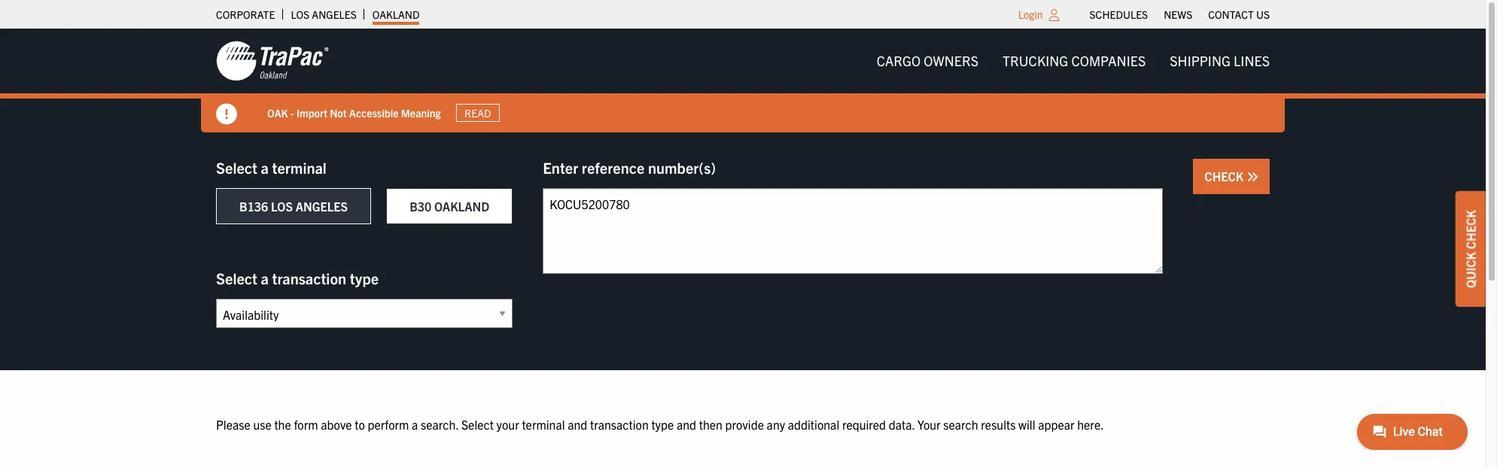 Task type: describe. For each thing, give the bounding box(es) containing it.
meaning
[[401, 106, 441, 119]]

solid image
[[216, 104, 237, 125]]

schedules
[[1090, 8, 1148, 21]]

corporate
[[216, 8, 275, 21]]

cargo
[[877, 52, 921, 69]]

Enter reference number(s) text field
[[543, 188, 1163, 274]]

read link
[[456, 104, 500, 122]]

your
[[497, 417, 519, 432]]

b30
[[410, 199, 432, 214]]

shipping lines
[[1170, 52, 1270, 69]]

check inside button
[[1205, 169, 1247, 184]]

not
[[330, 106, 347, 119]]

lines
[[1234, 52, 1270, 69]]

cargo owners
[[877, 52, 979, 69]]

select for select a transaction type
[[216, 269, 257, 288]]

login
[[1018, 8, 1043, 21]]

reference
[[582, 158, 645, 177]]

shipping lines link
[[1158, 46, 1282, 76]]

1 horizontal spatial terminal
[[522, 417, 565, 432]]

shipping
[[1170, 52, 1231, 69]]

read
[[465, 106, 491, 120]]

-
[[291, 106, 294, 119]]

1 vertical spatial type
[[652, 417, 674, 432]]

additional
[[788, 417, 840, 432]]

appear
[[1038, 417, 1075, 432]]

1 horizontal spatial check
[[1464, 210, 1479, 249]]

1 and from the left
[[568, 417, 587, 432]]

please use the form above to perform a search. select your terminal and transaction type and then provide any additional required data. your search results will appear here.
[[216, 417, 1104, 432]]

data.
[[889, 417, 915, 432]]

menu bar containing schedules
[[1082, 4, 1278, 25]]

cargo owners link
[[865, 46, 991, 76]]

us
[[1257, 8, 1270, 21]]

contact
[[1209, 8, 1254, 21]]

los angeles
[[291, 8, 357, 21]]

quick check
[[1464, 210, 1479, 288]]

enter
[[543, 158, 578, 177]]

contact us link
[[1209, 4, 1270, 25]]

2 vertical spatial a
[[412, 417, 418, 432]]

perform
[[368, 417, 409, 432]]

trucking companies
[[1003, 52, 1146, 69]]

any
[[767, 417, 785, 432]]

will
[[1019, 417, 1036, 432]]

oak
[[267, 106, 288, 119]]

then
[[699, 417, 723, 432]]

news link
[[1164, 4, 1193, 25]]

0 horizontal spatial transaction
[[272, 269, 346, 288]]



Task type: locate. For each thing, give the bounding box(es) containing it.
0 vertical spatial check
[[1205, 169, 1247, 184]]

select a terminal
[[216, 158, 327, 177]]

select up the b136 on the top
[[216, 158, 257, 177]]

1 vertical spatial a
[[261, 269, 269, 288]]

los right the b136 on the top
[[271, 199, 293, 214]]

1 vertical spatial oakland
[[434, 199, 490, 214]]

banner
[[0, 29, 1498, 133]]

oakland
[[373, 8, 420, 21], [434, 199, 490, 214]]

0 vertical spatial terminal
[[272, 158, 327, 177]]

to
[[355, 417, 365, 432]]

a down the b136 on the top
[[261, 269, 269, 288]]

1 vertical spatial menu bar
[[865, 46, 1282, 76]]

0 vertical spatial oakland
[[373, 8, 420, 21]]

angeles down select a terminal
[[296, 199, 348, 214]]

here.
[[1078, 417, 1104, 432]]

select for select a terminal
[[216, 158, 257, 177]]

transaction
[[272, 269, 346, 288], [590, 417, 649, 432]]

accessible
[[349, 106, 399, 119]]

menu bar
[[1082, 4, 1278, 25], [865, 46, 1282, 76]]

angeles
[[312, 8, 357, 21], [296, 199, 348, 214]]

login link
[[1018, 8, 1043, 21]]

1 horizontal spatial and
[[677, 417, 696, 432]]

please
[[216, 417, 251, 432]]

results
[[981, 417, 1016, 432]]

0 horizontal spatial and
[[568, 417, 587, 432]]

0 vertical spatial a
[[261, 158, 269, 177]]

0 horizontal spatial type
[[350, 269, 379, 288]]

1 horizontal spatial type
[[652, 417, 674, 432]]

banner containing cargo owners
[[0, 29, 1498, 133]]

0 horizontal spatial oakland
[[373, 8, 420, 21]]

2 and from the left
[[677, 417, 696, 432]]

a
[[261, 158, 269, 177], [261, 269, 269, 288], [412, 417, 418, 432]]

0 vertical spatial los
[[291, 8, 310, 21]]

and left then at the bottom of page
[[677, 417, 696, 432]]

b136
[[239, 199, 268, 214]]

trucking companies link
[[991, 46, 1158, 76]]

quick
[[1464, 252, 1479, 288]]

the
[[274, 417, 291, 432]]

menu bar down light image
[[865, 46, 1282, 76]]

menu bar containing cargo owners
[[865, 46, 1282, 76]]

oakland right b30
[[434, 199, 490, 214]]

search
[[944, 417, 978, 432]]

number(s)
[[648, 158, 716, 177]]

1 vertical spatial terminal
[[522, 417, 565, 432]]

oak - import not accessible meaning
[[267, 106, 441, 119]]

los up oakland image
[[291, 8, 310, 21]]

1 vertical spatial select
[[216, 269, 257, 288]]

check button
[[1194, 159, 1270, 194]]

0 horizontal spatial check
[[1205, 169, 1247, 184]]

a for terminal
[[261, 158, 269, 177]]

and
[[568, 417, 587, 432], [677, 417, 696, 432]]

1 horizontal spatial oakland
[[434, 199, 490, 214]]

0 vertical spatial transaction
[[272, 269, 346, 288]]

terminal
[[272, 158, 327, 177], [522, 417, 565, 432]]

0 vertical spatial type
[[350, 269, 379, 288]]

and right your
[[568, 417, 587, 432]]

import
[[297, 106, 328, 119]]

1 horizontal spatial transaction
[[590, 417, 649, 432]]

2 vertical spatial select
[[461, 417, 494, 432]]

los angeles link
[[291, 4, 357, 25]]

oakland link
[[373, 4, 420, 25]]

terminal up b136 los angeles
[[272, 158, 327, 177]]

a left search.
[[412, 417, 418, 432]]

provide
[[725, 417, 764, 432]]

enter reference number(s)
[[543, 158, 716, 177]]

owners
[[924, 52, 979, 69]]

0 vertical spatial angeles
[[312, 8, 357, 21]]

1 vertical spatial transaction
[[590, 417, 649, 432]]

terminal right your
[[522, 417, 565, 432]]

above
[[321, 417, 352, 432]]

select a transaction type
[[216, 269, 379, 288]]

select left your
[[461, 417, 494, 432]]

1 vertical spatial los
[[271, 199, 293, 214]]

companies
[[1072, 52, 1146, 69]]

select down the b136 on the top
[[216, 269, 257, 288]]

a for transaction
[[261, 269, 269, 288]]

form
[[294, 417, 318, 432]]

oakland image
[[216, 40, 329, 82]]

b30 oakland
[[410, 199, 490, 214]]

menu bar inside banner
[[865, 46, 1282, 76]]

news
[[1164, 8, 1193, 21]]

required
[[842, 417, 886, 432]]

0 vertical spatial select
[[216, 158, 257, 177]]

check
[[1205, 169, 1247, 184], [1464, 210, 1479, 249]]

trucking
[[1003, 52, 1069, 69]]

your
[[918, 417, 941, 432]]

light image
[[1049, 9, 1060, 21]]

1 vertical spatial angeles
[[296, 199, 348, 214]]

select
[[216, 158, 257, 177], [216, 269, 257, 288], [461, 417, 494, 432]]

a up the b136 on the top
[[261, 158, 269, 177]]

solid image
[[1247, 171, 1259, 183]]

type
[[350, 269, 379, 288], [652, 417, 674, 432]]

0 vertical spatial menu bar
[[1082, 4, 1278, 25]]

search.
[[421, 417, 459, 432]]

oakland right los angeles link
[[373, 8, 420, 21]]

use
[[253, 417, 272, 432]]

b136 los angeles
[[239, 199, 348, 214]]

quick check link
[[1456, 191, 1486, 307]]

contact us
[[1209, 8, 1270, 21]]

los
[[291, 8, 310, 21], [271, 199, 293, 214]]

1 vertical spatial check
[[1464, 210, 1479, 249]]

corporate link
[[216, 4, 275, 25]]

menu bar up shipping
[[1082, 4, 1278, 25]]

schedules link
[[1090, 4, 1148, 25]]

0 horizontal spatial terminal
[[272, 158, 327, 177]]

angeles left oakland link
[[312, 8, 357, 21]]



Task type: vqa. For each thing, say whether or not it's contained in the screenshot.
To.
no



